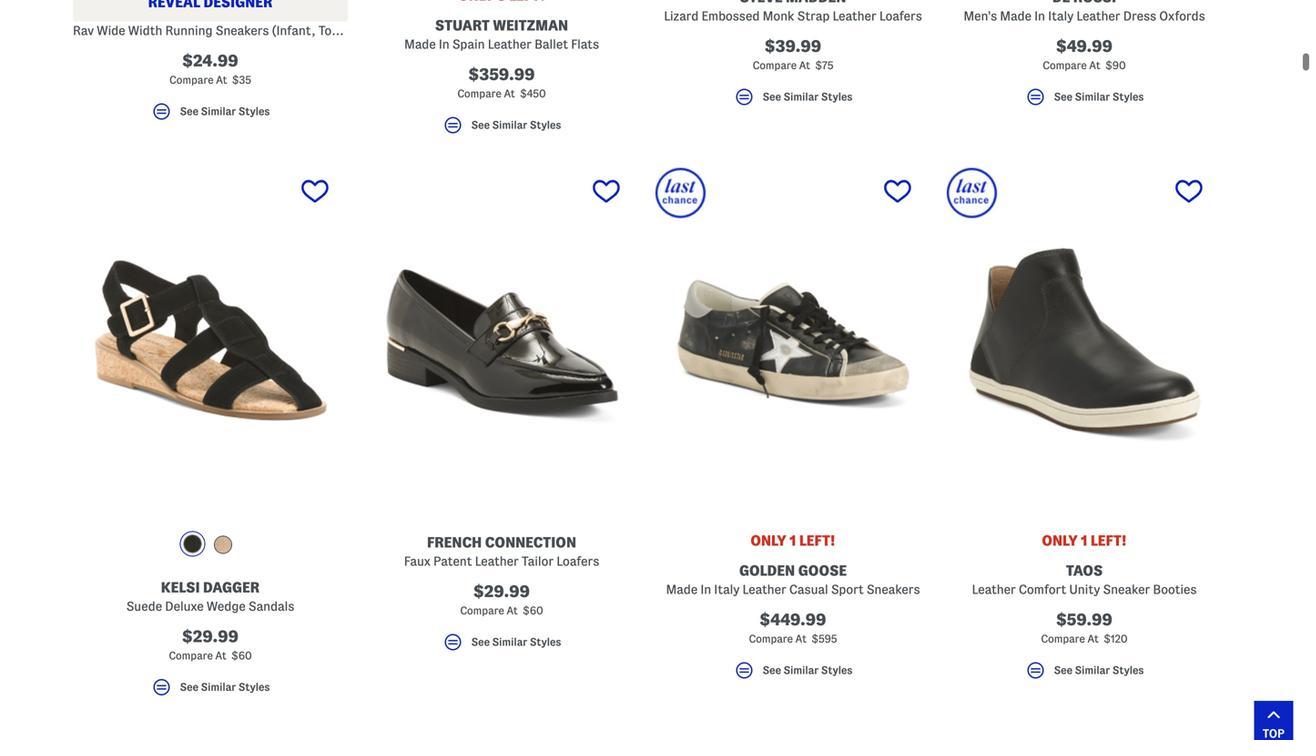 Task type: locate. For each thing, give the bounding box(es) containing it.
1 vertical spatial in
[[439, 37, 450, 51]]

0 vertical spatial $29.99
[[474, 583, 530, 601]]

see similar styles inside "stuart weitzman made in spain leather ballet flats $359.99 compare at              $450" element
[[472, 120, 561, 131]]

similar inside golden goose made in italy leather casual sport sneakers $449.99 compare at              $595 element
[[784, 665, 819, 677]]

$595
[[812, 633, 838, 645]]

0 vertical spatial sneakers
[[216, 24, 269, 37]]

2 vertical spatial in
[[701, 583, 712, 597]]

see similar styles inside kelsi dagger suede deluxe wedge sandals $29.99 compare at              $60 element
[[180, 682, 270, 693]]

2 vertical spatial made
[[666, 583, 698, 597]]

loafers
[[880, 9, 923, 23], [557, 555, 600, 568]]

styles down tailor at the bottom of page
[[530, 637, 561, 648]]

0 horizontal spatial $29.99 compare at              $60
[[169, 628, 252, 662]]

$29.99 down 'french connection faux patent leather tailor loafers'
[[474, 583, 530, 601]]

$29.99 compare at              $60 inside french connection faux patent leather tailor loafers $29.99 compare at              $60 element
[[460, 583, 544, 617]]

(infant,
[[272, 24, 316, 37]]

sneaker
[[1104, 583, 1151, 597]]

see down $24.99 compare at              $35
[[180, 106, 199, 117]]

1 horizontal spatial sneakers
[[867, 583, 921, 597]]

0 vertical spatial $29.99 compare at              $60
[[460, 583, 544, 617]]

sneakers up $24.99
[[216, 24, 269, 37]]

1 up golden goose made in italy leather casual sport sneakers
[[790, 533, 797, 549]]

lizard embossed monk strap leather loafers
[[664, 9, 923, 23]]

compare inside $359.99 compare at              $450
[[458, 88, 502, 99]]

2 1 from the left
[[1082, 533, 1088, 549]]

styles down $90
[[1113, 91, 1145, 103]]

loafers right tailor at the bottom of page
[[557, 555, 600, 568]]

0 vertical spatial loafers
[[880, 9, 923, 23]]

left! inside "taos leather comfort unity sneaker booties $59.99 compare at              $120" element
[[1091, 533, 1128, 549]]

kelsi dagger suede deluxe wedge sandals $29.99 compare at              $60 element
[[73, 168, 348, 707]]

only
[[751, 533, 787, 549], [1042, 533, 1078, 549]]

steve madden lizard embossed monk strap leather loafers $39.99 compare at              $75 element
[[656, 0, 931, 116]]

0 horizontal spatial sneakers
[[216, 24, 269, 37]]

0 horizontal spatial $29.99
[[182, 628, 239, 646]]

only 1 left!
[[751, 533, 836, 549], [1042, 533, 1128, 549]]

only 1 left! inside "taos leather comfort unity sneaker booties $59.99 compare at              $120" element
[[1042, 533, 1128, 549]]

leather right strap
[[833, 9, 877, 23]]

1 horizontal spatial in
[[701, 583, 712, 597]]

see
[[763, 91, 782, 103], [1055, 91, 1073, 103], [180, 106, 199, 117], [472, 120, 490, 131], [472, 637, 490, 648], [763, 665, 782, 677], [1055, 665, 1073, 677], [180, 682, 199, 693]]

see similar styles down tailor at the bottom of page
[[472, 637, 561, 648]]

$29.99 compare at              $60
[[460, 583, 544, 617], [169, 628, 252, 662]]

compare down $39.99
[[753, 60, 797, 71]]

unity
[[1070, 583, 1101, 597]]

styles down $450
[[530, 120, 561, 131]]

see down $59.99 compare at              $120
[[1055, 665, 1073, 677]]

compare down $24.99
[[169, 74, 214, 86]]

similar down $450
[[493, 120, 528, 131]]

see down patent
[[472, 637, 490, 648]]

faux patent leather tailor loafers image
[[364, 168, 640, 512]]

$29.99 compare at              $60 down wedge at bottom
[[169, 628, 252, 662]]

0 horizontal spatial loafers
[[557, 555, 600, 568]]

rav
[[73, 24, 94, 37]]

2 only 1 left! from the left
[[1042, 533, 1128, 549]]

compare
[[753, 60, 797, 71], [1043, 60, 1087, 71], [169, 74, 214, 86], [458, 88, 502, 99], [460, 605, 504, 617], [749, 633, 793, 645], [1042, 633, 1086, 645], [169, 650, 213, 662]]

$49.99 compare at              $90
[[1043, 37, 1127, 71]]

taos leather comfort unity sneaker booties
[[973, 563, 1197, 597]]

compare down $49.99
[[1043, 60, 1087, 71]]

made for $449.99
[[666, 583, 698, 597]]

see similar styles down $75
[[763, 91, 853, 103]]

italy down golden
[[714, 583, 740, 597]]

see similar styles down $35
[[180, 106, 270, 117]]

see similar styles button
[[656, 86, 931, 116], [947, 86, 1223, 116], [73, 101, 348, 131], [364, 114, 640, 144], [364, 632, 640, 662], [656, 660, 931, 690], [947, 660, 1223, 690], [73, 677, 348, 707]]

similar down "$595" on the bottom right of page
[[784, 665, 819, 677]]

made in italy leather casual sport sneakers image
[[656, 168, 931, 512]]

in inside stuart weitzman made in spain leather ballet flats
[[439, 37, 450, 51]]

1 vertical spatial loafers
[[557, 555, 600, 568]]

similar down $90
[[1076, 91, 1111, 103]]

compare down $449.99
[[749, 633, 793, 645]]

similar down $120
[[1076, 665, 1111, 677]]

$29.99 compare at              $60 inside kelsi dagger suede deluxe wedge sandals $29.99 compare at              $60 element
[[169, 628, 252, 662]]

1 vertical spatial $29.99
[[182, 628, 239, 646]]

compare inside $49.99 compare at              $90
[[1043, 60, 1087, 71]]

1 vertical spatial $29.99 compare at              $60
[[169, 628, 252, 662]]

1 left! from the left
[[800, 533, 836, 549]]

made for $359.99
[[404, 37, 436, 51]]

see down deluxe
[[180, 682, 199, 693]]

styles down $75
[[822, 91, 853, 103]]

2 horizontal spatial in
[[1035, 9, 1046, 23]]

$120
[[1104, 633, 1128, 645]]

1 only 1 left! from the left
[[751, 533, 836, 549]]

see similar styles inside steve madden lizard embossed monk strap leather loafers $39.99 compare at              $75 element
[[763, 91, 853, 103]]

see inside "taos leather comfort unity sneaker booties $59.99 compare at              $120" element
[[1055, 665, 1073, 677]]

italy up $49.99
[[1049, 9, 1074, 23]]

french connection faux patent leather tailor loafers $29.99 compare at              $60 element
[[364, 168, 640, 662]]

1 only from the left
[[751, 533, 787, 549]]

see similar styles
[[763, 91, 853, 103], [1055, 91, 1145, 103], [180, 106, 270, 117], [472, 120, 561, 131], [472, 637, 561, 648], [763, 665, 853, 677], [1055, 665, 1145, 677], [180, 682, 270, 693]]

dress
[[1124, 9, 1157, 23]]

1 horizontal spatial made
[[666, 583, 698, 597]]

toddler)
[[319, 24, 365, 37]]

1 horizontal spatial italy
[[1049, 9, 1074, 23]]

2 only from the left
[[1042, 533, 1078, 549]]

in inside golden goose made in italy leather casual sport sneakers
[[701, 583, 712, 597]]

2 left! from the left
[[1091, 533, 1128, 549]]

golden goose made in italy leather casual sport sneakers $449.99 compare at              $595 element
[[656, 168, 931, 690]]

see similar styles down $450
[[472, 120, 561, 131]]

ballet
[[535, 37, 568, 51]]

0 vertical spatial made
[[1000, 9, 1032, 23]]

leather up $49.99
[[1077, 9, 1121, 23]]

$359.99 compare at              $450
[[458, 66, 546, 99]]

0 horizontal spatial only 1 left!
[[751, 533, 836, 549]]

goose
[[799, 563, 847, 579]]

1 vertical spatial made
[[404, 37, 436, 51]]

0 horizontal spatial italy
[[714, 583, 740, 597]]

leather down weitzman at the top of page
[[488, 37, 532, 51]]

$449.99
[[760, 611, 827, 629]]

$60 inside kelsi dagger suede deluxe wedge sandals $29.99 compare at              $60 element
[[232, 650, 252, 662]]

leather left comfort
[[973, 583, 1016, 597]]

patent
[[434, 555, 472, 568]]

see similar styles down $120
[[1055, 665, 1145, 677]]

wedge
[[207, 600, 246, 613]]

in for $359.99
[[439, 37, 450, 51]]

lizard
[[664, 9, 699, 23]]

left! up taos
[[1091, 533, 1128, 549]]

$60 down wedge at bottom
[[232, 650, 252, 662]]

left! up 'goose'
[[800, 533, 836, 549]]

see similar styles down $90
[[1055, 91, 1145, 103]]

compare down $359.99
[[458, 88, 502, 99]]

deluxe
[[165, 600, 204, 613]]

compare inside $24.99 compare at              $35
[[169, 74, 214, 86]]

list box inside kelsi dagger suede deluxe wedge sandals $29.99 compare at              $60 element
[[180, 531, 241, 562]]

styles down "$595" on the bottom right of page
[[822, 665, 853, 677]]

1 horizontal spatial $60
[[523, 605, 544, 617]]

loafers left men's
[[880, 9, 923, 23]]

made
[[1000, 9, 1032, 23], [404, 37, 436, 51], [666, 583, 698, 597]]

compare down patent
[[460, 605, 504, 617]]

1 vertical spatial italy
[[714, 583, 740, 597]]

golden goose made in italy leather casual sport sneakers
[[666, 563, 921, 597]]

2 horizontal spatial made
[[1000, 9, 1032, 23]]

see down $49.99 compare at              $90
[[1055, 91, 1073, 103]]

$60 for french connection
[[523, 605, 544, 617]]

styles
[[822, 91, 853, 103], [1113, 91, 1145, 103], [239, 106, 270, 117], [530, 120, 561, 131], [530, 637, 561, 648], [822, 665, 853, 677], [1113, 665, 1145, 677], [239, 682, 270, 693]]

made inside golden goose made in italy leather casual sport sneakers
[[666, 583, 698, 597]]

in for $449.99
[[701, 583, 712, 597]]

leather down the "connection"
[[475, 555, 519, 568]]

compare down $59.99
[[1042, 633, 1086, 645]]

similar
[[784, 91, 819, 103], [1076, 91, 1111, 103], [201, 106, 236, 117], [493, 120, 528, 131], [493, 637, 528, 648], [784, 665, 819, 677], [1076, 665, 1111, 677], [201, 682, 236, 693]]

sneakers
[[216, 24, 269, 37], [867, 583, 921, 597]]

made inside stuart weitzman made in spain leather ballet flats
[[404, 37, 436, 51]]

1 vertical spatial sneakers
[[867, 583, 921, 597]]

1 horizontal spatial $29.99
[[474, 583, 530, 601]]

$60 for kelsi dagger
[[232, 650, 252, 662]]

see down $39.99 compare at              $75
[[763, 91, 782, 103]]

styles down $35
[[239, 106, 270, 117]]

leather down golden
[[743, 583, 787, 597]]

only 1 left! for $59.99
[[1042, 533, 1128, 549]]

only inside golden goose made in italy leather casual sport sneakers $449.99 compare at              $595 element
[[751, 533, 787, 549]]

$49.99
[[1057, 37, 1113, 55]]

french
[[427, 535, 482, 551]]

1 horizontal spatial only 1 left!
[[1042, 533, 1128, 549]]

stuart weitzman made in spain leather ballet flats $359.99 compare at              $450 element
[[364, 0, 640, 144]]

see similar styles inside the de rossi men's made in italy leather dress oxfords $49.99 compare at              $90 element
[[1055, 91, 1145, 103]]

see inside steve madden lizard embossed monk strap leather loafers $39.99 compare at              $75 element
[[763, 91, 782, 103]]

$29.99 for connection
[[474, 583, 530, 601]]

1 horizontal spatial only
[[1042, 533, 1078, 549]]

spain
[[453, 37, 485, 51]]

see inside golden goose made in italy leather casual sport sneakers $449.99 compare at              $595 element
[[763, 665, 782, 677]]

stuart
[[435, 17, 490, 33]]

left! for $59.99
[[1091, 533, 1128, 549]]

golden
[[740, 563, 795, 579]]

similar down $75
[[784, 91, 819, 103]]

$29.99 compare at              $60 down 'french connection faux patent leather tailor loafers'
[[460, 583, 544, 617]]

similar down tailor at the bottom of page
[[493, 637, 528, 648]]

see down $449.99 compare at              $595
[[763, 665, 782, 677]]

1 horizontal spatial left!
[[1091, 533, 1128, 549]]

italy
[[1049, 9, 1074, 23], [714, 583, 740, 597]]

in
[[1035, 9, 1046, 23], [439, 37, 450, 51], [701, 583, 712, 597]]

1
[[790, 533, 797, 549], [1082, 533, 1088, 549]]

similar inside the de rossi men's made in italy leather dress oxfords $49.99 compare at              $90 element
[[1076, 91, 1111, 103]]

left!
[[800, 533, 836, 549], [1091, 533, 1128, 549]]

$29.99 for dagger
[[182, 628, 239, 646]]

styles down $120
[[1113, 665, 1145, 677]]

$29.99 down wedge at bottom
[[182, 628, 239, 646]]

see inside reveal designer rav wide width running sneakers (infant, toddler) $24.99 compare at              $35 'element'
[[180, 106, 199, 117]]

$35
[[232, 74, 251, 86]]

storm image
[[214, 536, 232, 554]]

$449.99 compare at              $595
[[749, 611, 838, 645]]

$60 inside french connection faux patent leather tailor loafers $29.99 compare at              $60 element
[[523, 605, 544, 617]]

$60
[[523, 605, 544, 617], [232, 650, 252, 662]]

only up taos
[[1042, 533, 1078, 549]]

1 inside golden goose made in italy leather casual sport sneakers $449.99 compare at              $595 element
[[790, 533, 797, 549]]

similar down $35
[[201, 106, 236, 117]]

0 horizontal spatial in
[[439, 37, 450, 51]]

0 vertical spatial $60
[[523, 605, 544, 617]]

0 horizontal spatial made
[[404, 37, 436, 51]]

taos leather comfort unity sneaker booties $59.99 compare at              $120 element
[[947, 168, 1223, 690]]

see inside the de rossi men's made in italy leather dress oxfords $49.99 compare at              $90 element
[[1055, 91, 1073, 103]]

see similar styles down wedge at bottom
[[180, 682, 270, 693]]

1 up taos
[[1082, 533, 1088, 549]]

$29.99
[[474, 583, 530, 601], [182, 628, 239, 646]]

see similar styles down "$595" on the bottom right of page
[[763, 665, 853, 677]]

1 for $449.99
[[790, 533, 797, 549]]

0 horizontal spatial left!
[[800, 533, 836, 549]]

leather
[[833, 9, 877, 23], [1077, 9, 1121, 23], [488, 37, 532, 51], [475, 555, 519, 568], [743, 583, 787, 597], [973, 583, 1016, 597]]

1 vertical spatial $60
[[232, 650, 252, 662]]

only 1 left! up golden goose made in italy leather casual sport sneakers
[[751, 533, 836, 549]]

1 horizontal spatial 1
[[1082, 533, 1088, 549]]

list box
[[180, 531, 241, 562]]

styles down sandals in the left bottom of the page
[[239, 682, 270, 693]]

1 horizontal spatial $29.99 compare at              $60
[[460, 583, 544, 617]]

only inside "taos leather comfort unity sneaker booties $59.99 compare at              $120" element
[[1042, 533, 1078, 549]]

0 horizontal spatial only
[[751, 533, 787, 549]]

kelsi
[[161, 580, 200, 596]]

0 horizontal spatial 1
[[790, 533, 797, 549]]

booties
[[1154, 583, 1197, 597]]

sport
[[832, 583, 864, 597]]

styles inside steve madden lizard embossed monk strap leather loafers $39.99 compare at              $75 element
[[822, 91, 853, 103]]

$60 down tailor at the bottom of page
[[523, 605, 544, 617]]

only 1 left! up taos
[[1042, 533, 1128, 549]]

see down $359.99 compare at              $450
[[472, 120, 490, 131]]

sneakers inside reveal designer rav wide width running sneakers (infant, toddler) $24.99 compare at              $35 'element'
[[216, 24, 269, 37]]

sneakers right sport
[[867, 583, 921, 597]]

similar down wedge at bottom
[[201, 682, 236, 693]]

left! inside golden goose made in italy leather casual sport sneakers $449.99 compare at              $595 element
[[800, 533, 836, 549]]

only up golden
[[751, 533, 787, 549]]

1 1 from the left
[[790, 533, 797, 549]]

0 vertical spatial in
[[1035, 9, 1046, 23]]

styles inside button
[[239, 106, 270, 117]]

only 1 left! inside golden goose made in italy leather casual sport sneakers $449.99 compare at              $595 element
[[751, 533, 836, 549]]

0 horizontal spatial $60
[[232, 650, 252, 662]]



Task type: vqa. For each thing, say whether or not it's contained in the screenshot.
In to the middle
yes



Task type: describe. For each thing, give the bounding box(es) containing it.
$39.99
[[765, 37, 822, 55]]

embossed
[[702, 9, 760, 23]]

similar inside kelsi dagger suede deluxe wedge sandals $29.99 compare at              $60 element
[[201, 682, 236, 693]]

taos
[[1067, 563, 1103, 579]]

french connection faux patent leather tailor loafers
[[404, 535, 600, 568]]

similar inside "taos leather comfort unity sneaker booties $59.99 compare at              $120" element
[[1076, 665, 1111, 677]]

loafers inside 'french connection faux patent leather tailor loafers'
[[557, 555, 600, 568]]

only 1 left! for $449.99
[[751, 533, 836, 549]]

$90
[[1106, 60, 1127, 71]]

compare inside $449.99 compare at              $595
[[749, 633, 793, 645]]

rav wide width running sneakers (infant, toddler)
[[73, 24, 365, 37]]

left! for $449.99
[[800, 533, 836, 549]]

similar inside "stuart weitzman made in spain leather ballet flats $359.99 compare at              $450" element
[[493, 120, 528, 131]]

leather comfort unity sneaker booties image
[[947, 168, 1223, 512]]

styles inside "taos leather comfort unity sneaker booties $59.99 compare at              $120" element
[[1113, 665, 1145, 677]]

only for $59.99
[[1042, 533, 1078, 549]]

oxfords
[[1160, 9, 1206, 23]]

similar inside french connection faux patent leather tailor loafers $29.99 compare at              $60 element
[[493, 637, 528, 648]]

$75
[[816, 60, 834, 71]]

1 for $59.99
[[1082, 533, 1088, 549]]

similar inside steve madden lizard embossed monk strap leather loafers $39.99 compare at              $75 element
[[784, 91, 819, 103]]

styles inside kelsi dagger suede deluxe wedge sandals $29.99 compare at              $60 element
[[239, 682, 270, 693]]

kelsi dagger suede deluxe wedge sandals
[[126, 580, 295, 613]]

see inside kelsi dagger suede deluxe wedge sandals $29.99 compare at              $60 element
[[180, 682, 199, 693]]

de rossi men's made in italy leather dress oxfords $49.99 compare at              $90 element
[[947, 0, 1223, 116]]

wide
[[97, 24, 125, 37]]

italy inside golden goose made in italy leather casual sport sneakers
[[714, 583, 740, 597]]

$24.99
[[182, 52, 238, 70]]

$24.99 compare at              $35
[[169, 52, 251, 86]]

dagger
[[203, 580, 260, 596]]

$29.99 compare at              $60 for connection
[[460, 583, 544, 617]]

0 vertical spatial italy
[[1049, 9, 1074, 23]]

$59.99 compare at              $120
[[1042, 611, 1128, 645]]

see inside "stuart weitzman made in spain leather ballet flats $359.99 compare at              $450" element
[[472, 120, 490, 131]]

leather inside taos leather comfort unity sneaker booties
[[973, 583, 1016, 597]]

$359.99
[[469, 66, 535, 83]]

$29.99 compare at              $60 for dagger
[[169, 628, 252, 662]]

see similar styles inside "taos leather comfort unity sneaker booties $59.99 compare at              $120" element
[[1055, 665, 1145, 677]]

black image
[[184, 535, 202, 553]]

leather inside stuart weitzman made in spain leather ballet flats
[[488, 37, 532, 51]]

similar inside button
[[201, 106, 236, 117]]

connection
[[485, 535, 577, 551]]

$39.99 compare at              $75
[[753, 37, 834, 71]]

only for $449.99
[[751, 533, 787, 549]]

comfort
[[1019, 583, 1067, 597]]

strap
[[798, 9, 830, 23]]

$59.99
[[1057, 611, 1113, 629]]

weitzman
[[493, 17, 569, 33]]

1 horizontal spatial loafers
[[880, 9, 923, 23]]

faux
[[404, 555, 431, 568]]

compare down deluxe
[[169, 650, 213, 662]]

men's
[[964, 9, 998, 23]]

styles inside french connection faux patent leather tailor loafers $29.99 compare at              $60 element
[[530, 637, 561, 648]]

suede deluxe wedge sandals image
[[73, 168, 348, 512]]

leather inside 'french connection faux patent leather tailor loafers'
[[475, 555, 519, 568]]

compare inside $59.99 compare at              $120
[[1042, 633, 1086, 645]]

styles inside the de rossi men's made in italy leather dress oxfords $49.99 compare at              $90 element
[[1113, 91, 1145, 103]]

flats
[[571, 37, 599, 51]]

reveal designer rav wide width running sneakers (infant, toddler) $24.99 compare at              $35 element
[[73, 0, 365, 131]]

stuart weitzman made in spain leather ballet flats
[[404, 17, 599, 51]]

$450
[[520, 88, 546, 99]]

see similar styles button inside reveal designer rav wide width running sneakers (infant, toddler) $24.99 compare at              $35 'element'
[[73, 101, 348, 131]]

leather inside golden goose made in italy leather casual sport sneakers
[[743, 583, 787, 597]]

styles inside "stuart weitzman made in spain leather ballet flats $359.99 compare at              $450" element
[[530, 120, 561, 131]]

suede
[[126, 600, 162, 613]]

see inside french connection faux patent leather tailor loafers $29.99 compare at              $60 element
[[472, 637, 490, 648]]

styles inside golden goose made in italy leather casual sport sneakers $449.99 compare at              $595 element
[[822, 665, 853, 677]]

see similar styles inside reveal designer rav wide width running sneakers (infant, toddler) $24.99 compare at              $35 'element'
[[180, 106, 270, 117]]

men's made in italy leather dress oxfords
[[964, 9, 1206, 23]]

compare inside $39.99 compare at              $75
[[753, 60, 797, 71]]

tailor
[[522, 555, 554, 568]]

sneakers inside golden goose made in italy leather casual sport sneakers
[[867, 583, 921, 597]]

running
[[165, 24, 213, 37]]

casual
[[790, 583, 829, 597]]

sandals
[[249, 600, 295, 613]]

width
[[128, 24, 162, 37]]

see similar styles inside french connection faux patent leather tailor loafers $29.99 compare at              $60 element
[[472, 637, 561, 648]]

monk
[[763, 9, 795, 23]]

see similar styles inside golden goose made in italy leather casual sport sneakers $449.99 compare at              $595 element
[[763, 665, 853, 677]]



